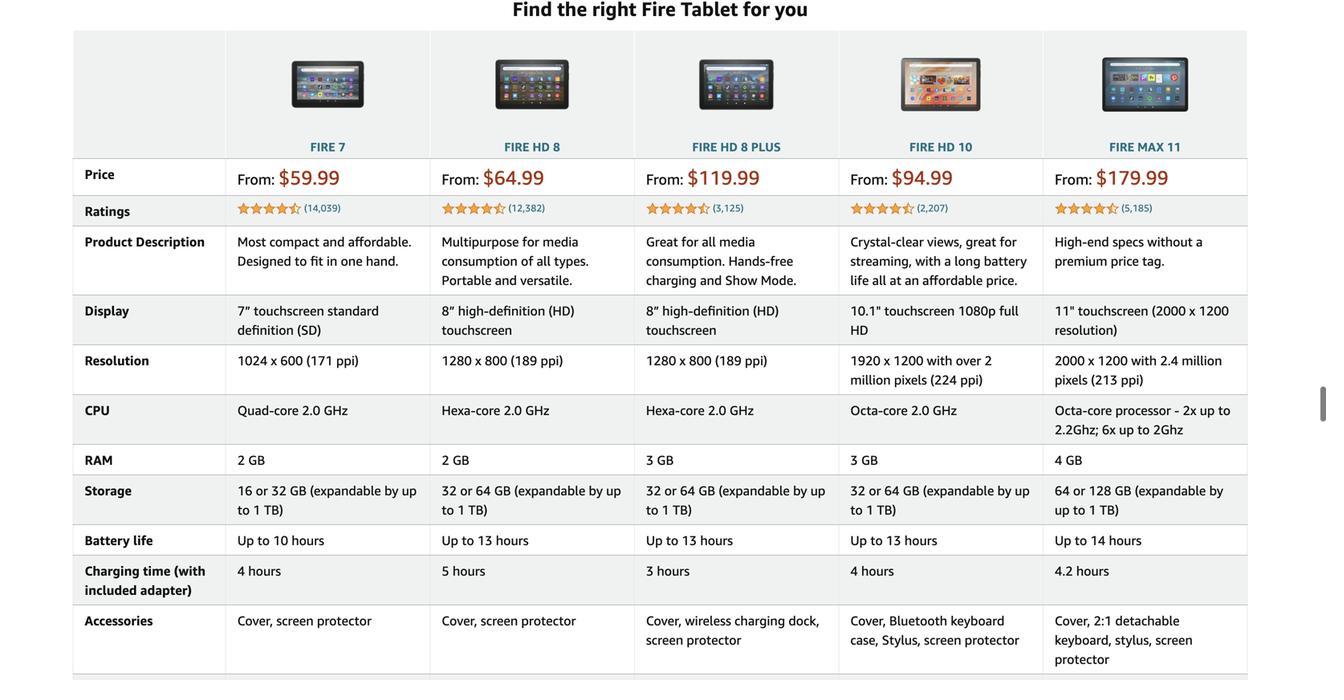 Task type: describe. For each thing, give the bounding box(es) containing it.
for for multipurpose
[[523, 234, 540, 249]]

all inside multipurpose for media consumption of all types. portable and versatile.
[[537, 253, 551, 268]]

one
[[341, 253, 363, 268]]

3 64 from the left
[[885, 483, 900, 498]]

charging time (with included adapter)
[[85, 563, 206, 598]]

up inside 64 or 128 gb (expandable by up to 1 tb)
[[1055, 502, 1070, 517]]

2 13 from the left
[[682, 533, 697, 548]]

8 for fire hd 8
[[553, 140, 560, 154]]

long
[[955, 253, 981, 268]]

screen inside cover, bluetooth keyboard case, stylus, screen protector
[[925, 632, 962, 648]]

11"
[[1055, 303, 1075, 318]]

storage
[[85, 483, 132, 498]]

(14,039)
[[304, 202, 341, 213]]

2 32 or 64 gb (expandable by up to 1 tb) from the left
[[646, 483, 826, 517]]

up inside the 16 or 32 gb (expandable by up to 1 tb)
[[402, 483, 417, 498]]

great
[[966, 234, 997, 249]]

7"
[[237, 303, 250, 318]]

3 or from the left
[[665, 483, 677, 498]]

10.1"
[[851, 303, 881, 318]]

fire 7 image
[[280, 36, 376, 132]]

to inside the most compact and affordable. designed to fit in one hand.
[[295, 253, 307, 268]]

wireless
[[685, 613, 732, 628]]

max
[[1138, 140, 1165, 154]]

consumption
[[442, 253, 518, 268]]

4 by from the left
[[998, 483, 1012, 498]]

2 8" high-definition (hd) touchscreen from the left
[[646, 303, 779, 338]]

2 by from the left
[[589, 483, 603, 498]]

fire max 11
[[1110, 140, 1182, 154]]

2 4 hours from the left
[[851, 563, 895, 578]]

accessories
[[85, 613, 153, 628]]

cover, for stylus,
[[1055, 613, 1091, 628]]

2 inside 1920 x 1200 with over 2 million pixels (224 ppi)
[[985, 353, 993, 368]]

from: $59.99
[[237, 166, 340, 189]]

up to 14 hours
[[1055, 533, 1142, 548]]

2 hexa- from the left
[[646, 403, 680, 418]]

16
[[237, 483, 253, 498]]

ppi) inside 2000 x 1200 with 2.4 million pixels (213 ppi)
[[1122, 372, 1144, 387]]

2ghz
[[1154, 422, 1184, 437]]

(12,382) link
[[509, 202, 545, 213]]

great
[[646, 234, 678, 249]]

1 8" from the left
[[442, 303, 455, 318]]

fire hd 10 link
[[910, 140, 973, 154]]

1 hexa- from the left
[[442, 403, 476, 418]]

full
[[1000, 303, 1019, 318]]

life inside crystal-clear views, great for streaming, with a long battery life all at an affordable price.
[[851, 272, 869, 288]]

mode.
[[761, 272, 797, 288]]

2 8" from the left
[[646, 303, 659, 318]]

fire hd 8 plus link
[[693, 140, 781, 154]]

million inside 2000 x 1200 with 2.4 million pixels (213 ppi)
[[1182, 353, 1223, 368]]

fire max 11 link
[[1110, 140, 1182, 154]]

most compact and affordable. designed to fit in one hand.
[[237, 234, 412, 268]]

designed
[[237, 253, 291, 268]]

2 or from the left
[[460, 483, 473, 498]]

3 up to 13 hours from the left
[[851, 533, 938, 548]]

1 hexa-core 2.0 ghz from the left
[[442, 403, 550, 418]]

description
[[136, 234, 205, 249]]

octa-core 2.0 ghz
[[851, 403, 957, 418]]

4 2.0 from the left
[[912, 403, 930, 418]]

and for multipurpose for media consumption of all types. portable and versatile.
[[495, 272, 517, 288]]

1 2 gb from the left
[[237, 452, 265, 468]]

3 tb) from the left
[[673, 502, 692, 517]]

1920
[[851, 353, 881, 368]]

streaming,
[[851, 253, 913, 268]]

x inside 11" touchscreen (2000 x 1200 resolution)
[[1190, 303, 1196, 318]]

$119.99
[[688, 166, 760, 189]]

3 by from the left
[[794, 483, 808, 498]]

ppi) inside 1920 x 1200 with over 2 million pixels (224 ppi)
[[961, 372, 983, 387]]

0 horizontal spatial 2
[[237, 452, 245, 468]]

1 horizontal spatial definition
[[489, 303, 546, 318]]

2 (189 from the left
[[715, 353, 742, 368]]

a inside the high-end specs without a premium price tag.
[[1197, 234, 1203, 249]]

2 ghz from the left
[[526, 403, 550, 418]]

(213
[[1092, 372, 1118, 387]]

from: for $119.99
[[646, 170, 684, 188]]

2000
[[1055, 353, 1085, 368]]

from: $179.99
[[1055, 166, 1169, 189]]

1 vertical spatial life
[[133, 533, 153, 548]]

free
[[771, 253, 794, 268]]

14
[[1091, 533, 1106, 548]]

1 64 from the left
[[476, 483, 491, 498]]

or inside 64 or 128 gb (expandable by up to 1 tb)
[[1074, 483, 1086, 498]]

definition inside the 7" touchscreen standard definition (sd)
[[237, 322, 294, 338]]

of
[[521, 253, 534, 268]]

2.2ghz;
[[1055, 422, 1099, 437]]

3 for 3
[[646, 452, 654, 468]]

5 up from the left
[[1055, 533, 1072, 548]]

for for great
[[682, 234, 699, 249]]

keyboard,
[[1055, 632, 1112, 648]]

3 core from the left
[[680, 403, 705, 418]]

2 2 gb from the left
[[442, 452, 470, 468]]

fire hd 10
[[910, 140, 973, 154]]

(expandable inside 64 or 128 gb (expandable by up to 1 tb)
[[1135, 483, 1207, 498]]

types.
[[554, 253, 589, 268]]

2x
[[1183, 403, 1197, 418]]

4.2
[[1055, 563, 1074, 578]]

(sd)
[[297, 322, 321, 338]]

3 up from the left
[[646, 533, 663, 548]]

4 (expandable from the left
[[923, 483, 995, 498]]

$64.99
[[483, 166, 544, 189]]

7
[[339, 140, 346, 154]]

64 inside 64 or 128 gb (expandable by up to 1 tb)
[[1055, 483, 1070, 498]]

2 3 gb from the left
[[851, 452, 879, 468]]

2 1280 x 800 (189 ppi) from the left
[[646, 353, 768, 368]]

from: for $94.99
[[851, 170, 888, 188]]

end
[[1088, 234, 1110, 249]]

3 13 from the left
[[887, 533, 902, 548]]

hd for fire hd 8
[[533, 140, 550, 154]]

10 for to
[[273, 533, 288, 548]]

cover, for screen
[[646, 613, 682, 628]]

(171
[[306, 353, 333, 368]]

$59.99
[[279, 166, 340, 189]]

-
[[1175, 403, 1180, 418]]

2.4
[[1161, 353, 1179, 368]]

clear
[[896, 234, 924, 249]]

3 1 from the left
[[662, 502, 670, 517]]

to inside the 16 or 32 gb (expandable by up to 1 tb)
[[237, 502, 250, 517]]

media inside multipurpose for media consumption of all types. portable and versatile.
[[543, 234, 579, 249]]

by inside the 16 or 32 gb (expandable by up to 1 tb)
[[385, 483, 399, 498]]

fire hd 8 link
[[505, 140, 560, 154]]

by inside 64 or 128 gb (expandable by up to 1 tb)
[[1210, 483, 1224, 498]]

versatile.
[[521, 272, 573, 288]]

0 horizontal spatial 4
[[237, 563, 245, 578]]

million inside 1920 x 1200 with over 2 million pixels (224 ppi)
[[851, 372, 891, 387]]

2 horizontal spatial 4
[[1055, 452, 1063, 468]]

with for 1920
[[927, 353, 953, 368]]

1 13 from the left
[[478, 533, 493, 548]]

most
[[237, 234, 266, 249]]

4 32 from the left
[[851, 483, 866, 498]]

32 inside the 16 or 32 gb (expandable by up to 1 tb)
[[272, 483, 287, 498]]

(224
[[931, 372, 958, 387]]

product description
[[85, 234, 205, 249]]

cover, wireless charging dock, screen protector
[[646, 613, 820, 648]]

quad-core 2.0 ghz
[[237, 403, 348, 418]]

2 hexa-core 2.0 ghz from the left
[[646, 403, 754, 418]]

1 (hd) from the left
[[549, 303, 575, 318]]

price
[[85, 166, 115, 182]]

a inside crystal-clear views, great for streaming, with a long battery life all at an affordable price.
[[945, 253, 952, 268]]

media inside great for all media consumption. hands-free charging and show mode.
[[720, 234, 756, 249]]

tb) inside 64 or 128 gb (expandable by up to 1 tb)
[[1100, 502, 1120, 517]]

6x
[[1103, 422, 1116, 437]]

(14,039) link
[[304, 202, 341, 213]]

pixels inside 1920 x 1200 with over 2 million pixels (224 ppi)
[[895, 372, 928, 387]]

touchscreen down consumption.
[[646, 322, 717, 338]]

2 2.0 from the left
[[504, 403, 522, 418]]

x inside 2000 x 1200 with 2.4 million pixels (213 ppi)
[[1089, 353, 1095, 368]]

processor
[[1116, 403, 1172, 418]]

ratings
[[85, 203, 130, 219]]

from: for $179.99
[[1055, 170, 1093, 188]]

hd for fire hd 10
[[938, 140, 956, 154]]

charging inside cover, wireless charging dock, screen protector
[[735, 613, 786, 628]]

3 2.0 from the left
[[708, 403, 727, 418]]

touchscreen for 11"
[[1079, 303, 1149, 318]]

fire hd 10 image
[[893, 36, 990, 132]]

hd for fire hd 8 plus
[[721, 140, 738, 154]]

quad-
[[237, 403, 274, 418]]

cover, 2:1 detachable keyboard, stylus, screen protector
[[1055, 613, 1193, 667]]

2 (hd) from the left
[[753, 303, 779, 318]]

octa-core processor - 2x up to 2.2ghz; 6x up to 2ghz
[[1055, 403, 1231, 437]]

resolution
[[85, 353, 149, 368]]

tb) inside the 16 or 32 gb (expandable by up to 1 tb)
[[264, 502, 283, 517]]

1 4 hours from the left
[[237, 563, 281, 578]]

battery life
[[85, 533, 153, 548]]

4 1 from the left
[[867, 502, 874, 517]]

2 cover, from the left
[[442, 613, 478, 628]]

protector inside cover, bluetooth keyboard case, stylus, screen protector
[[965, 632, 1020, 648]]

premium
[[1055, 253, 1108, 268]]

2 high- from the left
[[663, 303, 694, 318]]

2 core from the left
[[476, 403, 501, 418]]

2 1280 from the left
[[646, 353, 677, 368]]

$179.99
[[1097, 166, 1169, 189]]

with inside crystal-clear views, great for streaming, with a long battery life all at an affordable price.
[[916, 253, 942, 268]]

charging inside great for all media consumption. hands-free charging and show mode.
[[646, 272, 697, 288]]



Task type: vqa. For each thing, say whether or not it's contained in the screenshot.


Task type: locate. For each thing, give the bounding box(es) containing it.
gb inside 64 or 128 gb (expandable by up to 1 tb)
[[1115, 483, 1132, 498]]

hd up $64.99
[[533, 140, 550, 154]]

with up an
[[916, 253, 942, 268]]

4 cover, from the left
[[851, 613, 886, 628]]

hours
[[292, 533, 324, 548], [496, 533, 529, 548], [701, 533, 733, 548], [905, 533, 938, 548], [1110, 533, 1142, 548], [248, 563, 281, 578], [453, 563, 486, 578], [657, 563, 690, 578], [862, 563, 895, 578], [1077, 563, 1110, 578]]

gb inside the 16 or 32 gb (expandable by up to 1 tb)
[[290, 483, 307, 498]]

2 pixels from the left
[[1055, 372, 1088, 387]]

over
[[956, 353, 982, 368]]

from: $119.99
[[646, 166, 760, 189]]

for inside multipurpose for media consumption of all types. portable and versatile.
[[523, 234, 540, 249]]

media
[[543, 234, 579, 249], [720, 234, 756, 249]]

1 cover, from the left
[[237, 613, 273, 628]]

0 horizontal spatial charging
[[646, 272, 697, 288]]

1 from: from the left
[[237, 170, 275, 188]]

1 vertical spatial charging
[[735, 613, 786, 628]]

time
[[143, 563, 171, 578]]

plus
[[752, 140, 781, 154]]

protector inside cover, 2:1 detachable keyboard, stylus, screen protector
[[1055, 652, 1110, 667]]

0 horizontal spatial for
[[523, 234, 540, 249]]

cpu
[[85, 403, 110, 418]]

2 up from the left
[[442, 533, 459, 548]]

battery
[[85, 533, 130, 548]]

1 horizontal spatial cover, screen protector
[[442, 613, 576, 628]]

1 horizontal spatial 4
[[851, 563, 858, 578]]

all inside crystal-clear views, great for streaming, with a long battery life all at an affordable price.
[[873, 272, 887, 288]]

0 horizontal spatial media
[[543, 234, 579, 249]]

1 1280 x 800 (189 ppi) from the left
[[442, 353, 563, 368]]

4 gb
[[1055, 452, 1083, 468]]

from: inside from: $179.99
[[1055, 170, 1093, 188]]

(189
[[511, 353, 538, 368], [715, 353, 742, 368]]

5 or from the left
[[1074, 483, 1086, 498]]

1200 right 1920
[[894, 353, 924, 368]]

0 horizontal spatial cover, screen protector
[[237, 613, 372, 628]]

touchscreen inside 10.1" touchscreen 1080p full hd
[[885, 303, 955, 318]]

2 for from the left
[[682, 234, 699, 249]]

32
[[272, 483, 287, 498], [442, 483, 457, 498], [646, 483, 661, 498], [851, 483, 866, 498]]

from: left $59.99
[[237, 170, 275, 188]]

touchscreen up resolution)
[[1079, 303, 1149, 318]]

and up in
[[323, 234, 345, 249]]

4 hours
[[237, 563, 281, 578], [851, 563, 895, 578]]

0 horizontal spatial (hd)
[[549, 303, 575, 318]]

touchscreen down an
[[885, 303, 955, 318]]

battery
[[985, 253, 1027, 268]]

1 32 from the left
[[272, 483, 287, 498]]

2 horizontal spatial and
[[700, 272, 722, 288]]

1 horizontal spatial and
[[495, 272, 517, 288]]

2 octa- from the left
[[1055, 403, 1088, 418]]

1 horizontal spatial 1200
[[1098, 353, 1128, 368]]

hands-
[[729, 253, 771, 268]]

10.1" touchscreen 1080p full hd
[[851, 303, 1019, 338]]

10 down fire hd 10 image
[[959, 140, 973, 154]]

2000 x 1200 with 2.4 million pixels (213 ppi)
[[1055, 353, 1223, 387]]

(hd) down 'versatile.'
[[549, 303, 575, 318]]

3 cover, from the left
[[646, 613, 682, 628]]

(expandable inside the 16 or 32 gb (expandable by up to 1 tb)
[[310, 483, 381, 498]]

(with
[[174, 563, 206, 578]]

from: for $59.99
[[237, 170, 275, 188]]

octa- for octa-core 2.0 ghz
[[851, 403, 884, 418]]

0 horizontal spatial hexa-
[[442, 403, 476, 418]]

fire for fire max 11
[[1110, 140, 1135, 154]]

0 horizontal spatial 8"
[[442, 303, 455, 318]]

1 8" high-definition (hd) touchscreen from the left
[[442, 303, 575, 338]]

all right of
[[537, 253, 551, 268]]

2 vertical spatial all
[[873, 272, 887, 288]]

high-end specs without a premium price tag.
[[1055, 234, 1203, 268]]

crystal-
[[851, 234, 896, 249]]

octa- up the 2.2ghz;
[[1055, 403, 1088, 418]]

octa-
[[851, 403, 884, 418], [1055, 403, 1088, 418]]

0 horizontal spatial (189
[[511, 353, 538, 368]]

1 horizontal spatial 8" high-definition (hd) touchscreen
[[646, 303, 779, 338]]

pixels inside 2000 x 1200 with 2.4 million pixels (213 ppi)
[[1055, 372, 1088, 387]]

0 horizontal spatial 1200
[[894, 353, 924, 368]]

(2,207) link
[[918, 202, 949, 213]]

(12,382)
[[509, 202, 545, 213]]

0 vertical spatial charging
[[646, 272, 697, 288]]

1 horizontal spatial 800
[[689, 353, 712, 368]]

1 media from the left
[[543, 234, 579, 249]]

hd down 10.1"
[[851, 322, 869, 338]]

8" high-definition (hd) touchscreen down show
[[646, 303, 779, 338]]

charging left dock,
[[735, 613, 786, 628]]

5 1 from the left
[[1089, 502, 1097, 517]]

1 horizontal spatial media
[[720, 234, 756, 249]]

screen inside cover, wireless charging dock, screen protector
[[646, 632, 684, 648]]

million down 1920
[[851, 372, 891, 387]]

5 from: from the left
[[1055, 170, 1093, 188]]

all left at on the right of the page
[[873, 272, 887, 288]]

5 (expandable from the left
[[1135, 483, 1207, 498]]

1 horizontal spatial all
[[702, 234, 716, 249]]

1024 x 600 (171 ppi)
[[237, 353, 359, 368]]

4 ghz from the left
[[933, 403, 957, 418]]

8 for fire hd 8 plus
[[741, 140, 748, 154]]

and inside multipurpose for media consumption of all types. portable and versatile.
[[495, 272, 517, 288]]

0 horizontal spatial octa-
[[851, 403, 884, 418]]

5 fire from the left
[[1110, 140, 1135, 154]]

2 horizontal spatial up to 13 hours
[[851, 533, 938, 548]]

from: inside from: $94.99
[[851, 170, 888, 188]]

11" touchscreen (2000 x 1200 resolution)
[[1055, 303, 1230, 338]]

or inside the 16 or 32 gb (expandable by up to 1 tb)
[[256, 483, 268, 498]]

1 3 gb from the left
[[646, 452, 674, 468]]

1 inside the 16 or 32 gb (expandable by up to 1 tb)
[[253, 502, 261, 517]]

and down the consumption
[[495, 272, 517, 288]]

life down streaming, in the top of the page
[[851, 272, 869, 288]]

media up types. in the left of the page
[[543, 234, 579, 249]]

with for 2000
[[1132, 353, 1157, 368]]

3 fire from the left
[[693, 140, 718, 154]]

1 8 from the left
[[553, 140, 560, 154]]

cover, for stylus,
[[851, 613, 886, 628]]

touchscreen for 7"
[[254, 303, 324, 318]]

1 horizontal spatial charging
[[735, 613, 786, 628]]

0 horizontal spatial all
[[537, 253, 551, 268]]

million right 2.4 on the bottom right of page
[[1182, 353, 1223, 368]]

1 horizontal spatial million
[[1182, 353, 1223, 368]]

definition down show
[[694, 303, 750, 318]]

(2,207)
[[918, 202, 949, 213]]

10 for hd
[[959, 140, 973, 154]]

fire up $94.99
[[910, 140, 935, 154]]

1 horizontal spatial up to 13 hours
[[646, 533, 733, 548]]

up to 13 hours
[[442, 533, 529, 548], [646, 533, 733, 548], [851, 533, 938, 548]]

1 vertical spatial 10
[[273, 533, 288, 548]]

(hd) down mode.
[[753, 303, 779, 318]]

0 vertical spatial life
[[851, 272, 869, 288]]

fire for fire hd 10
[[910, 140, 935, 154]]

4 tb) from the left
[[877, 502, 897, 517]]

1 cover, screen protector from the left
[[237, 613, 372, 628]]

a down views,
[[945, 253, 952, 268]]

1 32 or 64 gb (expandable by up to 1 tb) from the left
[[442, 483, 622, 517]]

0 vertical spatial a
[[1197, 234, 1203, 249]]

1 up to 13 hours from the left
[[442, 533, 529, 548]]

1200 inside 2000 x 1200 with 2.4 million pixels (213 ppi)
[[1098, 353, 1128, 368]]

5 core from the left
[[1088, 403, 1113, 418]]

2 media from the left
[[720, 234, 756, 249]]

1 ghz from the left
[[324, 403, 348, 418]]

from: inside 'from: $119.99'
[[646, 170, 684, 188]]

stylus,
[[882, 632, 921, 648]]

4 hours up bluetooth
[[851, 563, 895, 578]]

for up consumption.
[[682, 234, 699, 249]]

1 1280 from the left
[[442, 353, 472, 368]]

fire left max
[[1110, 140, 1135, 154]]

4 core from the left
[[884, 403, 908, 418]]

from: left $179.99
[[1055, 170, 1093, 188]]

up
[[237, 533, 254, 548], [442, 533, 459, 548], [646, 533, 663, 548], [851, 533, 868, 548], [1055, 533, 1072, 548]]

0 horizontal spatial 8
[[553, 140, 560, 154]]

gb
[[248, 452, 265, 468], [453, 452, 470, 468], [657, 452, 674, 468], [862, 452, 879, 468], [1066, 452, 1083, 468], [290, 483, 307, 498], [494, 483, 511, 498], [699, 483, 716, 498], [903, 483, 920, 498], [1115, 483, 1132, 498]]

3 hours
[[646, 563, 690, 578]]

8" down portable
[[442, 303, 455, 318]]

0 horizontal spatial 2 gb
[[237, 452, 265, 468]]

4 fire from the left
[[910, 140, 935, 154]]

1 (189 from the left
[[511, 353, 538, 368]]

high-
[[1055, 234, 1088, 249]]

from: left $64.99
[[442, 170, 479, 188]]

and inside great for all media consumption. hands-free charging and show mode.
[[700, 272, 722, 288]]

pixels up 'octa-core 2.0 ghz'
[[895, 372, 928, 387]]

2 tb) from the left
[[469, 502, 488, 517]]

2 horizontal spatial definition
[[694, 303, 750, 318]]

fire up 'from: $119.99'
[[693, 140, 718, 154]]

0 horizontal spatial definition
[[237, 322, 294, 338]]

fire 7
[[310, 140, 346, 154]]

4 down the up to 10 hours
[[237, 563, 245, 578]]

1 horizontal spatial 3 gb
[[851, 452, 879, 468]]

0 vertical spatial all
[[702, 234, 716, 249]]

protector inside cover, wireless charging dock, screen protector
[[687, 632, 742, 648]]

cover, inside cover, wireless charging dock, screen protector
[[646, 613, 682, 628]]

fire left 7
[[310, 140, 335, 154]]

0 horizontal spatial 1280
[[442, 353, 472, 368]]

octa- down 1920
[[851, 403, 884, 418]]

with up "(224"
[[927, 353, 953, 368]]

bluetooth
[[890, 613, 948, 628]]

fire for fire hd 8 plus
[[693, 140, 718, 154]]

10
[[959, 140, 973, 154], [273, 533, 288, 548]]

1 horizontal spatial octa-
[[1055, 403, 1088, 418]]

(expandable
[[310, 483, 381, 498], [515, 483, 586, 498], [719, 483, 790, 498], [923, 483, 995, 498], [1135, 483, 1207, 498]]

4 down the 2.2ghz;
[[1055, 452, 1063, 468]]

cover, inside cover, 2:1 detachable keyboard, stylus, screen protector
[[1055, 613, 1091, 628]]

charging
[[646, 272, 697, 288], [735, 613, 786, 628]]

1 horizontal spatial 8"
[[646, 303, 659, 318]]

2 up to 13 hours from the left
[[646, 533, 733, 548]]

8" high-definition (hd) touchscreen
[[442, 303, 575, 338], [646, 303, 779, 338]]

2 horizontal spatial 1200
[[1199, 303, 1230, 318]]

life up time
[[133, 533, 153, 548]]

core inside octa-core processor - 2x up to 2.2ghz; 6x up to 2ghz
[[1088, 403, 1113, 418]]

1 1 from the left
[[253, 502, 261, 517]]

1 for from the left
[[523, 234, 540, 249]]

3 32 or 64 gb (expandable by up to 1 tb) from the left
[[851, 483, 1030, 517]]

from: $94.99
[[851, 166, 953, 189]]

hd up $119.99
[[721, 140, 738, 154]]

x inside 1920 x 1200 with over 2 million pixels (224 ppi)
[[884, 353, 891, 368]]

fire hd 8 plus image
[[689, 36, 785, 132]]

and left show
[[700, 272, 722, 288]]

0 horizontal spatial a
[[945, 253, 952, 268]]

1 horizontal spatial hexa-
[[646, 403, 680, 418]]

stylus,
[[1116, 632, 1153, 648]]

0 horizontal spatial 8" high-definition (hd) touchscreen
[[442, 303, 575, 338]]

for inside great for all media consumption. hands-free charging and show mode.
[[682, 234, 699, 249]]

4 or from the left
[[869, 483, 882, 498]]

compact
[[270, 234, 320, 249]]

touchscreen up (sd)
[[254, 303, 324, 318]]

3 32 from the left
[[646, 483, 661, 498]]

1200 for 2000 x 1200 with 2.4 million pixels (213 ppi)
[[1098, 353, 1128, 368]]

(3,125) link
[[713, 202, 744, 213]]

media up hands-
[[720, 234, 756, 249]]

0 horizontal spatial up to 13 hours
[[442, 533, 529, 548]]

1200 inside 11" touchscreen (2000 x 1200 resolution)
[[1199, 303, 1230, 318]]

1 2.0 from the left
[[302, 403, 320, 418]]

1 or from the left
[[256, 483, 268, 498]]

1 high- from the left
[[458, 303, 489, 318]]

1 800 from the left
[[485, 353, 508, 368]]

(hd)
[[549, 303, 575, 318], [753, 303, 779, 318]]

charging down consumption.
[[646, 272, 697, 288]]

for up of
[[523, 234, 540, 249]]

0 horizontal spatial 10
[[273, 533, 288, 548]]

(2000
[[1152, 303, 1187, 318]]

included
[[85, 583, 137, 598]]

2 horizontal spatial all
[[873, 272, 887, 288]]

1 inside 64 or 128 gb (expandable by up to 1 tb)
[[1089, 502, 1097, 517]]

5 cover, from the left
[[1055, 613, 1091, 628]]

0 vertical spatial million
[[1182, 353, 1223, 368]]

0 vertical spatial 10
[[959, 140, 973, 154]]

multipurpose for media consumption of all types. portable and versatile.
[[442, 234, 589, 288]]

ghz
[[324, 403, 348, 418], [526, 403, 550, 418], [730, 403, 754, 418], [933, 403, 957, 418]]

1 horizontal spatial 4 hours
[[851, 563, 895, 578]]

dock,
[[789, 613, 820, 628]]

2 horizontal spatial 2
[[985, 353, 993, 368]]

fire up $64.99
[[505, 140, 530, 154]]

portable
[[442, 272, 492, 288]]

0 horizontal spatial pixels
[[895, 372, 928, 387]]

1 octa- from the left
[[851, 403, 884, 418]]

1 horizontal spatial hexa-core 2.0 ghz
[[646, 403, 754, 418]]

5 by from the left
[[1210, 483, 1224, 498]]

1200 inside 1920 x 1200 with over 2 million pixels (224 ppi)
[[894, 353, 924, 368]]

all inside great for all media consumption. hands-free charging and show mode.
[[702, 234, 716, 249]]

1 up from the left
[[237, 533, 254, 548]]

1 horizontal spatial 32 or 64 gb (expandable by up to 1 tb)
[[646, 483, 826, 517]]

4
[[1055, 452, 1063, 468], [237, 563, 245, 578], [851, 563, 858, 578]]

4 64 from the left
[[1055, 483, 1070, 498]]

definition down 'versatile.'
[[489, 303, 546, 318]]

core
[[274, 403, 299, 418], [476, 403, 501, 418], [680, 403, 705, 418], [884, 403, 908, 418], [1088, 403, 1113, 418]]

octa- inside octa-core processor - 2x up to 2.2ghz; 6x up to 2ghz
[[1055, 403, 1088, 418]]

8 down fire hd 8 image on the left of page
[[553, 140, 560, 154]]

1 horizontal spatial life
[[851, 272, 869, 288]]

0 horizontal spatial million
[[851, 372, 891, 387]]

or
[[256, 483, 268, 498], [460, 483, 473, 498], [665, 483, 677, 498], [869, 483, 882, 498], [1074, 483, 1086, 498]]

screen inside cover, 2:1 detachable keyboard, stylus, screen protector
[[1156, 632, 1193, 648]]

without
[[1148, 234, 1193, 249]]

touchscreen for 10.1"
[[885, 303, 955, 318]]

cover, inside cover, bluetooth keyboard case, stylus, screen protector
[[851, 613, 886, 628]]

2 cover, screen protector from the left
[[442, 613, 576, 628]]

at
[[890, 272, 902, 288]]

to inside 64 or 128 gb (expandable by up to 1 tb)
[[1074, 502, 1086, 517]]

3 from: from the left
[[646, 170, 684, 188]]

(5,185) link
[[1122, 202, 1153, 213]]

1 tb) from the left
[[264, 502, 283, 517]]

for up battery
[[1000, 234, 1017, 249]]

touchscreen inside the 7" touchscreen standard definition (sd)
[[254, 303, 324, 318]]

(5,185)
[[1122, 202, 1153, 213]]

0 horizontal spatial 4 hours
[[237, 563, 281, 578]]

keyboard
[[951, 613, 1005, 628]]

all up consumption.
[[702, 234, 716, 249]]

with inside 2000 x 1200 with 2.4 million pixels (213 ppi)
[[1132, 353, 1157, 368]]

touchscreen down portable
[[442, 322, 512, 338]]

4.2 hours
[[1055, 563, 1110, 578]]

1 horizontal spatial high-
[[663, 303, 694, 318]]

0 horizontal spatial 3 gb
[[646, 452, 674, 468]]

definition down 7"
[[237, 322, 294, 338]]

pixels down the 2000
[[1055, 372, 1088, 387]]

2 horizontal spatial 32 or 64 gb (expandable by up to 1 tb)
[[851, 483, 1030, 517]]

4 up from the left
[[851, 533, 868, 548]]

3 for 4
[[646, 563, 654, 578]]

fire max 11 image
[[1098, 36, 1194, 132]]

adapter)
[[140, 583, 192, 598]]

and inside the most compact and affordable. designed to fit in one hand.
[[323, 234, 345, 249]]

cover, bluetooth keyboard case, stylus, screen protector
[[851, 613, 1020, 648]]

charging
[[85, 563, 140, 578]]

8" high-definition (hd) touchscreen down 'versatile.'
[[442, 303, 575, 338]]

0 horizontal spatial life
[[133, 533, 153, 548]]

with
[[916, 253, 942, 268], [927, 353, 953, 368], [1132, 353, 1157, 368]]

1200 right (2000
[[1199, 303, 1230, 318]]

hexa-core 2.0 ghz
[[442, 403, 550, 418], [646, 403, 754, 418]]

1 horizontal spatial 10
[[959, 140, 973, 154]]

from: left $119.99
[[646, 170, 684, 188]]

1 fire from the left
[[310, 140, 335, 154]]

from: for $64.99
[[442, 170, 479, 188]]

2 (expandable from the left
[[515, 483, 586, 498]]

touchscreen inside 11" touchscreen (2000 x 1200 resolution)
[[1079, 303, 1149, 318]]

1 horizontal spatial 2
[[442, 452, 449, 468]]

0 horizontal spatial 1280 x 800 (189 ppi)
[[442, 353, 563, 368]]

1 core from the left
[[274, 403, 299, 418]]

1200 up (213
[[1098, 353, 1128, 368]]

detachable
[[1116, 613, 1180, 628]]

0 horizontal spatial 13
[[478, 533, 493, 548]]

high- down portable
[[458, 303, 489, 318]]

(3,125)
[[713, 202, 744, 213]]

ppi)
[[336, 353, 359, 368], [541, 353, 563, 368], [745, 353, 768, 368], [961, 372, 983, 387], [1122, 372, 1144, 387]]

hd inside 10.1" touchscreen 1080p full hd
[[851, 322, 869, 338]]

3 ghz from the left
[[730, 403, 754, 418]]

2 1 from the left
[[458, 502, 465, 517]]

1200
[[1199, 303, 1230, 318], [894, 353, 924, 368], [1098, 353, 1128, 368]]

8 left plus
[[741, 140, 748, 154]]

8" down consumption.
[[646, 303, 659, 318]]

resolution)
[[1055, 322, 1118, 338]]

with inside 1920 x 1200 with over 2 million pixels (224 ppi)
[[927, 353, 953, 368]]

2 8 from the left
[[741, 140, 748, 154]]

2 from: from the left
[[442, 170, 479, 188]]

1 horizontal spatial 1280 x 800 (189 ppi)
[[646, 353, 768, 368]]

1 horizontal spatial a
[[1197, 234, 1203, 249]]

affordable
[[923, 272, 983, 288]]

1200 for 1920 x 1200 with over 2 million pixels (224 ppi)
[[894, 353, 924, 368]]

3 for from the left
[[1000, 234, 1017, 249]]

hd up $94.99
[[938, 140, 956, 154]]

1 horizontal spatial (189
[[715, 353, 742, 368]]

crystal-clear views, great for streaming, with a long battery life all at an affordable price.
[[851, 234, 1027, 288]]

1 horizontal spatial 2 gb
[[442, 452, 470, 468]]

1 pixels from the left
[[895, 372, 928, 387]]

price
[[1111, 253, 1140, 268]]

from: left $94.99
[[851, 170, 888, 188]]

2 horizontal spatial 13
[[887, 533, 902, 548]]

1 vertical spatial all
[[537, 253, 551, 268]]

fire for fire hd 8
[[505, 140, 530, 154]]

high- down consumption.
[[663, 303, 694, 318]]

consumption.
[[646, 253, 726, 268]]

1 horizontal spatial 13
[[682, 533, 697, 548]]

0 horizontal spatial hexa-core 2.0 ghz
[[442, 403, 550, 418]]

2 fire from the left
[[505, 140, 530, 154]]

multipurpose
[[442, 234, 519, 249]]

0 horizontal spatial and
[[323, 234, 345, 249]]

1 horizontal spatial for
[[682, 234, 699, 249]]

2 800 from the left
[[689, 353, 712, 368]]

1 vertical spatial a
[[945, 253, 952, 268]]

0 horizontal spatial 800
[[485, 353, 508, 368]]

4 up case,
[[851, 563, 858, 578]]

0 horizontal spatial high-
[[458, 303, 489, 318]]

fire for fire 7
[[310, 140, 335, 154]]

2 horizontal spatial for
[[1000, 234, 1017, 249]]

1 vertical spatial million
[[851, 372, 891, 387]]

3 (expandable from the left
[[719, 483, 790, 498]]

4 from: from the left
[[851, 170, 888, 188]]

10 down the 16 or 32 gb (expandable by up to 1 tb)
[[273, 533, 288, 548]]

up to 10 hours
[[237, 533, 324, 548]]

1 horizontal spatial 8
[[741, 140, 748, 154]]

definition
[[489, 303, 546, 318], [694, 303, 750, 318], [237, 322, 294, 338]]

1 horizontal spatial 1280
[[646, 353, 677, 368]]

5 tb) from the left
[[1100, 502, 1120, 517]]

128
[[1089, 483, 1112, 498]]

for inside crystal-clear views, great for streaming, with a long battery life all at an affordable price.
[[1000, 234, 1017, 249]]

2 32 from the left
[[442, 483, 457, 498]]

with left 2.4 on the bottom right of page
[[1132, 353, 1157, 368]]

1280
[[442, 353, 472, 368], [646, 353, 677, 368]]

octa- for octa-core processor - 2x up to 2.2ghz; 6x up to 2ghz
[[1055, 403, 1088, 418]]

1 horizontal spatial pixels
[[1055, 372, 1088, 387]]

2 64 from the left
[[680, 483, 696, 498]]

fire 7 link
[[310, 140, 346, 154]]

and for great for all media consumption. hands-free charging and show mode.
[[700, 272, 722, 288]]

from: inside from: $59.99
[[237, 170, 275, 188]]

a right without
[[1197, 234, 1203, 249]]

4 hours down the up to 10 hours
[[237, 563, 281, 578]]

0 horizontal spatial 32 or 64 gb (expandable by up to 1 tb)
[[442, 483, 622, 517]]

from: inside from: $64.99
[[442, 170, 479, 188]]

1 horizontal spatial (hd)
[[753, 303, 779, 318]]

fire hd 8 image
[[484, 36, 581, 132]]



